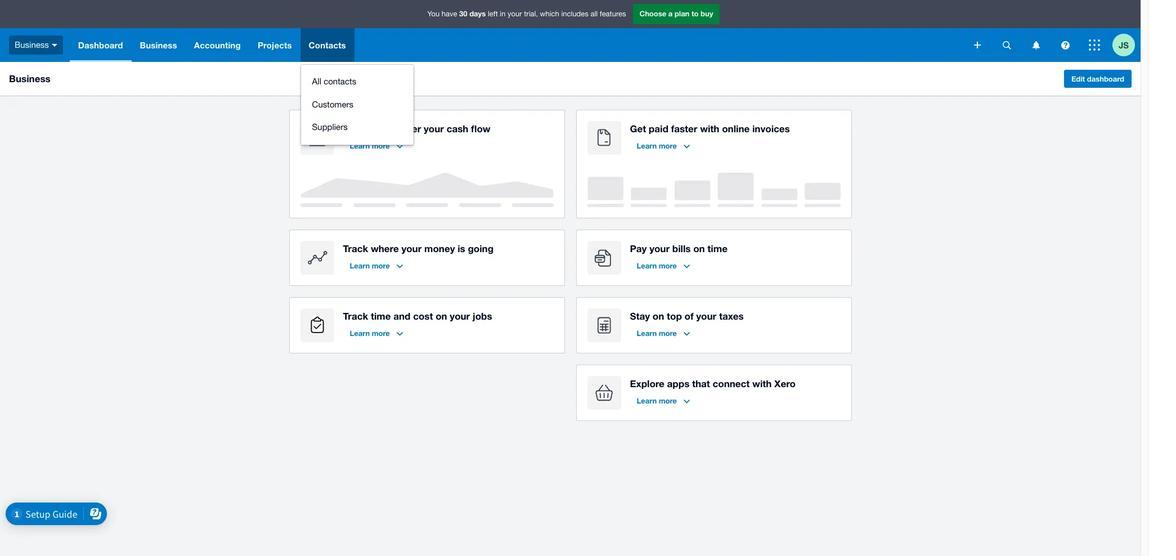 Task type: vqa. For each thing, say whether or not it's contained in the screenshot.
paid Learn more
yes



Task type: locate. For each thing, give the bounding box(es) containing it.
more down pay your bills on time
[[659, 261, 677, 270]]

on right the cost
[[436, 310, 447, 322]]

0 vertical spatial track
[[343, 243, 368, 254]]

more down track time and cost on your jobs
[[372, 329, 390, 338]]

to
[[692, 9, 699, 18]]

bills
[[673, 243, 691, 254]]

learn down paid
[[637, 141, 657, 150]]

learn more button down pay your bills on time
[[630, 257, 697, 275]]

with left xero
[[753, 378, 772, 390]]

1 horizontal spatial time
[[708, 243, 728, 254]]

going
[[468, 243, 494, 254]]

learn more button down paid
[[630, 137, 697, 155]]

trial,
[[524, 10, 538, 18]]

your right in
[[508, 10, 522, 18]]

more for where
[[372, 261, 390, 270]]

contacts
[[309, 40, 346, 50]]

your right the of
[[697, 310, 717, 322]]

learn for paid
[[637, 141, 657, 150]]

suppliers link
[[301, 116, 414, 139]]

add-ons icon image
[[588, 376, 621, 410]]

get
[[343, 123, 359, 135], [630, 123, 646, 135]]

learn more button for on
[[630, 324, 697, 342]]

learn right projects icon
[[350, 329, 370, 338]]

buy
[[701, 9, 714, 18]]

jobs
[[473, 310, 492, 322]]

learn more down pay
[[637, 261, 677, 270]]

get visibility over your cash flow
[[343, 123, 491, 135]]

2 get from the left
[[630, 123, 646, 135]]

banner
[[0, 0, 1141, 145]]

0 vertical spatial time
[[708, 243, 728, 254]]

business button
[[131, 28, 186, 62]]

1 track from the top
[[343, 243, 368, 254]]

banking icon image
[[300, 121, 334, 155]]

svg image inside business popup button
[[52, 44, 57, 47]]

1 horizontal spatial with
[[753, 378, 772, 390]]

more
[[372, 141, 390, 150], [659, 141, 677, 150], [372, 261, 390, 270], [659, 261, 677, 270], [372, 329, 390, 338], [659, 329, 677, 338], [659, 396, 677, 405]]

svg image up the edit dashboard button
[[1062, 41, 1070, 49]]

0 horizontal spatial with
[[700, 123, 720, 135]]

customers
[[312, 99, 354, 109]]

learn more button for visibility
[[343, 137, 410, 155]]

learn more down where
[[350, 261, 390, 270]]

learn more button
[[343, 137, 410, 155], [630, 137, 697, 155], [343, 257, 410, 275], [630, 257, 697, 275], [343, 324, 410, 342], [630, 324, 697, 342], [630, 392, 697, 410]]

navigation containing dashboard
[[70, 28, 967, 145]]

you
[[428, 10, 440, 18]]

contacts
[[324, 77, 357, 86]]

edit dashboard
[[1072, 74, 1125, 83]]

track right projects icon
[[343, 310, 368, 322]]

faster
[[671, 123, 698, 135]]

more down paid
[[659, 141, 677, 150]]

time left and
[[371, 310, 391, 322]]

learn more
[[350, 141, 390, 150], [637, 141, 677, 150], [350, 261, 390, 270], [637, 261, 677, 270], [350, 329, 390, 338], [637, 329, 677, 338], [637, 396, 677, 405]]

invoices
[[753, 123, 790, 135]]

more down apps
[[659, 396, 677, 405]]

business
[[15, 40, 49, 49], [140, 40, 177, 50], [9, 73, 50, 84]]

a
[[669, 9, 673, 18]]

learn down suppliers link at the top of the page
[[350, 141, 370, 150]]

learn more down visibility
[[350, 141, 390, 150]]

1 horizontal spatial on
[[653, 310, 665, 322]]

projects icon image
[[300, 309, 334, 342]]

more down visibility
[[372, 141, 390, 150]]

time
[[708, 243, 728, 254], [371, 310, 391, 322]]

business inside popup button
[[15, 40, 49, 49]]

list box
[[301, 65, 414, 145]]

plan
[[675, 9, 690, 18]]

bills icon image
[[588, 241, 621, 275]]

projects
[[258, 40, 292, 50]]

js
[[1119, 40, 1129, 50]]

svg image
[[1062, 41, 1070, 49], [52, 44, 57, 47]]

2 track from the top
[[343, 310, 368, 322]]

learn more down paid
[[637, 141, 677, 150]]

banking preview line graph image
[[300, 173, 554, 207]]

learn more button down where
[[343, 257, 410, 275]]

edit
[[1072, 74, 1086, 83]]

learn more button down apps
[[630, 392, 697, 410]]

with
[[700, 123, 720, 135], [753, 378, 772, 390]]

learn
[[350, 141, 370, 150], [637, 141, 657, 150], [350, 261, 370, 270], [637, 261, 657, 270], [350, 329, 370, 338], [637, 329, 657, 338], [637, 396, 657, 405]]

1 vertical spatial time
[[371, 310, 391, 322]]

learn down stay on the bottom right
[[637, 329, 657, 338]]

more for paid
[[659, 141, 677, 150]]

explore
[[630, 378, 665, 390]]

cash
[[447, 123, 469, 135]]

edit dashboard button
[[1065, 70, 1132, 88]]

taxes
[[719, 310, 744, 322]]

svg image
[[1089, 39, 1101, 51], [1003, 41, 1011, 49], [1033, 41, 1040, 49], [975, 42, 981, 48]]

learn more button for paid
[[630, 137, 697, 155]]

on right "bills"
[[694, 243, 705, 254]]

1 vertical spatial track
[[343, 310, 368, 322]]

learn for your
[[637, 261, 657, 270]]

learn more button down visibility
[[343, 137, 410, 155]]

dashboard
[[1088, 74, 1125, 83]]

in
[[500, 10, 506, 18]]

navigation
[[70, 28, 967, 145]]

0 horizontal spatial get
[[343, 123, 359, 135]]

2 horizontal spatial on
[[694, 243, 705, 254]]

business button
[[0, 28, 70, 62]]

learn more down track time and cost on your jobs
[[350, 329, 390, 338]]

all contacts
[[312, 77, 357, 86]]

learn right track money icon
[[350, 261, 370, 270]]

learn more down stay on the bottom right
[[637, 329, 677, 338]]

track
[[343, 243, 368, 254], [343, 310, 368, 322]]

over
[[401, 123, 421, 135]]

learn more for where
[[350, 261, 390, 270]]

more for apps
[[659, 396, 677, 405]]

learn for where
[[350, 261, 370, 270]]

on left the top
[[653, 310, 665, 322]]

1 horizontal spatial get
[[630, 123, 646, 135]]

0 horizontal spatial on
[[436, 310, 447, 322]]

learn down pay
[[637, 261, 657, 270]]

learn down 'explore' on the right bottom of page
[[637, 396, 657, 405]]

svg image left dashboard link
[[52, 44, 57, 47]]

get left paid
[[630, 123, 646, 135]]

dashboard
[[78, 40, 123, 50]]

learn more button down the top
[[630, 324, 697, 342]]

1 get from the left
[[343, 123, 359, 135]]

all contacts link
[[301, 70, 414, 93]]

learn more button down and
[[343, 324, 410, 342]]

group
[[301, 65, 414, 144]]

more for visibility
[[372, 141, 390, 150]]

connect
[[713, 378, 750, 390]]

track money icon image
[[300, 241, 334, 275]]

accounting button
[[186, 28, 249, 62]]

invoices icon image
[[588, 121, 621, 155]]

of
[[685, 310, 694, 322]]

that
[[693, 378, 710, 390]]

0 horizontal spatial svg image
[[52, 44, 57, 47]]

on
[[694, 243, 705, 254], [436, 310, 447, 322], [653, 310, 665, 322]]

learn more for paid
[[637, 141, 677, 150]]

time right "bills"
[[708, 243, 728, 254]]

get down customers link on the left top of page
[[343, 123, 359, 135]]

stay
[[630, 310, 650, 322]]

more for on
[[659, 329, 677, 338]]

more down where
[[372, 261, 390, 270]]

more down the top
[[659, 329, 677, 338]]

projects button
[[249, 28, 300, 62]]

learn for time
[[350, 329, 370, 338]]

your
[[508, 10, 522, 18], [424, 123, 444, 135], [402, 243, 422, 254], [650, 243, 670, 254], [450, 310, 470, 322], [697, 310, 717, 322]]

is
[[458, 243, 465, 254]]

track left where
[[343, 243, 368, 254]]

learn more down 'explore' on the right bottom of page
[[637, 396, 677, 405]]

with right the faster
[[700, 123, 720, 135]]



Task type: describe. For each thing, give the bounding box(es) containing it.
taxes icon image
[[588, 309, 621, 342]]

your inside the you have 30 days left in your trial, which includes all features
[[508, 10, 522, 18]]

learn for apps
[[637, 396, 657, 405]]

learn more button for time
[[343, 324, 410, 342]]

left
[[488, 10, 498, 18]]

learn more button for apps
[[630, 392, 697, 410]]

track for track where your money is going
[[343, 243, 368, 254]]

suppliers
[[312, 122, 348, 132]]

pay your bills on time
[[630, 243, 728, 254]]

all
[[312, 77, 321, 86]]

get for get visibility over your cash flow
[[343, 123, 359, 135]]

and
[[394, 310, 411, 322]]

where
[[371, 243, 399, 254]]

stay on top of your taxes
[[630, 310, 744, 322]]

days
[[470, 9, 486, 18]]

choose a plan to buy
[[640, 9, 714, 18]]

visibility
[[362, 123, 399, 135]]

learn more button for your
[[630, 257, 697, 275]]

your right where
[[402, 243, 422, 254]]

more for your
[[659, 261, 677, 270]]

have
[[442, 10, 457, 18]]

accounting
[[194, 40, 241, 50]]

1 horizontal spatial svg image
[[1062, 41, 1070, 49]]

xero
[[775, 378, 796, 390]]

contacts button
[[300, 28, 355, 62]]

30
[[459, 9, 468, 18]]

0 vertical spatial with
[[700, 123, 720, 135]]

you have 30 days left in your trial, which includes all features
[[428, 9, 626, 18]]

all
[[591, 10, 598, 18]]

learn more button for where
[[343, 257, 410, 275]]

get paid faster with online invoices
[[630, 123, 790, 135]]

track time and cost on your jobs
[[343, 310, 492, 322]]

learn more for your
[[637, 261, 677, 270]]

list box containing all contacts
[[301, 65, 414, 145]]

pay
[[630, 243, 647, 254]]

learn more for visibility
[[350, 141, 390, 150]]

your right pay
[[650, 243, 670, 254]]

learn for on
[[637, 329, 657, 338]]

dashboard link
[[70, 28, 131, 62]]

1 vertical spatial with
[[753, 378, 772, 390]]

track where your money is going
[[343, 243, 494, 254]]

business inside dropdown button
[[140, 40, 177, 50]]

learn more for apps
[[637, 396, 677, 405]]

learn more for on
[[637, 329, 677, 338]]

includes
[[562, 10, 589, 18]]

cost
[[413, 310, 433, 322]]

paid
[[649, 123, 669, 135]]

flow
[[471, 123, 491, 135]]

get for get paid faster with online invoices
[[630, 123, 646, 135]]

0 horizontal spatial time
[[371, 310, 391, 322]]

invoices preview bar graph image
[[588, 173, 841, 207]]

learn for visibility
[[350, 141, 370, 150]]

features
[[600, 10, 626, 18]]

explore apps that connect with xero
[[630, 378, 796, 390]]

choose
[[640, 9, 667, 18]]

customers link
[[301, 93, 414, 116]]

your left jobs
[[450, 310, 470, 322]]

learn more for time
[[350, 329, 390, 338]]

banner containing js
[[0, 0, 1141, 145]]

your right the over
[[424, 123, 444, 135]]

group containing all contacts
[[301, 65, 414, 144]]

online
[[722, 123, 750, 135]]

more for time
[[372, 329, 390, 338]]

apps
[[668, 378, 690, 390]]

which
[[540, 10, 560, 18]]

money
[[425, 243, 455, 254]]

js button
[[1113, 28, 1141, 62]]

track for track time and cost on your jobs
[[343, 310, 368, 322]]

top
[[667, 310, 682, 322]]



